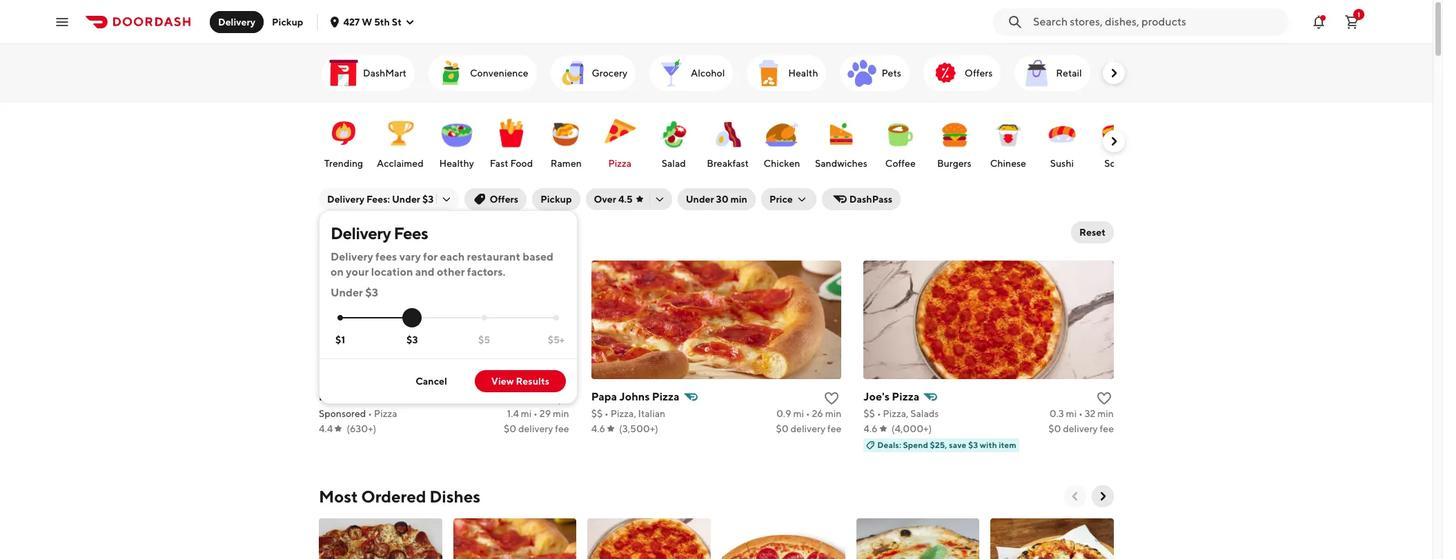 Task type: describe. For each thing, give the bounding box(es) containing it.
delivery fees
[[331, 224, 428, 243]]

alcohol image
[[655, 57, 688, 90]]

deals:
[[877, 440, 901, 451]]

results
[[516, 376, 549, 387]]

1 button
[[1338, 8, 1366, 36]]

pets image
[[846, 57, 879, 90]]

pizza hut
[[319, 391, 368, 404]]

click to add this store to your saved list image for pizza hut
[[551, 391, 568, 407]]

health link
[[747, 55, 826, 91]]

32
[[1085, 409, 1096, 420]]

italian
[[638, 409, 665, 420]]

open menu image
[[54, 13, 70, 30]]

1.4
[[507, 409, 519, 420]]

dishes
[[429, 487, 480, 507]]

soup
[[1104, 158, 1127, 169]]

next button of carousel image
[[1107, 66, 1121, 80]]

fee for pizza hut
[[555, 424, 569, 435]]

30
[[716, 194, 729, 205]]

$5+ stars and over image
[[553, 316, 559, 321]]

(4,000+)
[[891, 424, 932, 435]]

click to add this store to your saved list image for joe's pizza
[[1096, 391, 1113, 407]]

427 w 5th st
[[343, 16, 402, 27]]

1 • from the left
[[368, 409, 372, 420]]

0 vertical spatial next button of carousel image
[[1107, 135, 1121, 148]]

dashpass
[[849, 194, 892, 205]]

acclaimed
[[377, 158, 424, 169]]

other
[[437, 266, 465, 279]]

joe's pizza
[[864, 391, 919, 404]]

dashmart image
[[327, 57, 360, 90]]

427
[[343, 16, 360, 27]]

under 30 min
[[686, 194, 747, 205]]

acclaimed link
[[374, 110, 426, 173]]

dashmart
[[363, 68, 406, 79]]

(3,500+)
[[619, 424, 658, 435]]

catering image
[[1110, 57, 1143, 90]]

6 • from the left
[[1079, 409, 1083, 420]]

grocery
[[592, 68, 627, 79]]

st
[[392, 16, 402, 27]]

grocery image
[[556, 57, 589, 90]]

over
[[594, 194, 616, 205]]

reset
[[1079, 227, 1106, 238]]

$5
[[478, 335, 490, 346]]

(630+)
[[347, 424, 376, 435]]

$5 stars and over image
[[481, 316, 487, 321]]

your
[[346, 266, 369, 279]]

1
[[1358, 10, 1360, 18]]

health
[[788, 68, 818, 79]]

fast food
[[490, 158, 533, 169]]

pets link
[[840, 55, 910, 91]]

papa johns pizza
[[591, 391, 680, 404]]

0.3
[[1049, 409, 1064, 420]]

4.5
[[618, 194, 633, 205]]

spend
[[903, 440, 928, 451]]

min for papa johns pizza
[[825, 409, 842, 420]]

dashmart link
[[322, 55, 415, 91]]

$$ • pizza, salads
[[864, 409, 939, 420]]

with
[[980, 440, 997, 451]]

health image
[[752, 57, 786, 90]]

previous button of carousel image
[[1068, 490, 1082, 504]]

most ordered dishes
[[319, 487, 480, 507]]

pizza up $$ • pizza, salads
[[892, 391, 919, 404]]

under for under 30 min
[[686, 194, 714, 205]]

dashpass button
[[822, 188, 901, 210]]

and
[[415, 266, 435, 279]]

deals: spend $25, save $3 with item
[[877, 440, 1016, 451]]

salad
[[662, 158, 686, 169]]

pizza, for pizza
[[883, 409, 909, 420]]

delivery for joe's pizza
[[1063, 424, 1098, 435]]

$​0 delivery fee for pizza hut
[[504, 424, 569, 435]]

over 4.5
[[594, 194, 633, 205]]

factors.
[[467, 266, 506, 279]]

$3 down your
[[365, 286, 378, 300]]

5 • from the left
[[877, 409, 881, 420]]

$​0 for joe's pizza
[[1048, 424, 1061, 435]]

alcohol
[[691, 68, 725, 79]]

under for under $3
[[331, 286, 363, 300]]

0.9 mi • 26 min
[[776, 409, 842, 420]]

for
[[423, 251, 438, 264]]

retail image
[[1020, 57, 1053, 90]]

notification bell image
[[1311, 13, 1327, 30]]

delivery for papa johns pizza
[[791, 424, 825, 435]]

coffee
[[885, 158, 916, 169]]

retail link
[[1015, 55, 1090, 91]]

chinese
[[990, 158, 1026, 169]]

save
[[949, 440, 966, 451]]

offers image
[[929, 57, 962, 90]]

delivery fees: under $3
[[327, 194, 434, 205]]

pizza up italian
[[652, 391, 680, 404]]

food
[[510, 158, 533, 169]]

delivery for delivery fees: under $3
[[327, 194, 364, 205]]

offers link
[[923, 55, 1001, 91]]

pizza up 4.5
[[608, 158, 632, 169]]

delivery for delivery
[[218, 16, 255, 27]]

view results button
[[475, 371, 566, 393]]

under 30 min button
[[677, 188, 756, 210]]

results
[[348, 224, 392, 240]]



Task type: vqa. For each thing, say whether or not it's contained in the screenshot.
Over 4.5
yes



Task type: locate. For each thing, give the bounding box(es) containing it.
$$ down joe's at the bottom
[[864, 409, 875, 420]]

0 vertical spatial pickup
[[272, 16, 303, 27]]

1 vertical spatial pickup button
[[532, 188, 580, 210]]

pickup for rightmost pickup button
[[541, 194, 572, 205]]

click to add this store to your saved list image
[[551, 391, 568, 407], [1096, 391, 1113, 407]]

retail
[[1056, 68, 1082, 79]]

0 horizontal spatial pickup
[[272, 16, 303, 27]]

1 mi from the left
[[521, 409, 532, 420]]

convenience image
[[434, 57, 467, 90]]

papa
[[591, 391, 617, 404]]

1 4.6 from the left
[[591, 424, 605, 435]]

2 items, open order cart image
[[1344, 13, 1360, 30]]

427 w 5th st button
[[329, 16, 415, 27]]

convenience
[[470, 68, 528, 79]]

0 horizontal spatial $$
[[591, 409, 603, 420]]

sushi
[[1050, 158, 1074, 169]]

$​0
[[504, 424, 516, 435], [776, 424, 789, 435], [1048, 424, 1061, 435]]

2 pizza, from the left
[[883, 409, 909, 420]]

$​0 delivery fee for joe's pizza
[[1048, 424, 1114, 435]]

fee down 0.9 mi • 26 min on the bottom
[[827, 424, 842, 435]]

$3 up cancel
[[407, 335, 418, 346]]

pizza up sponsored at left
[[319, 391, 346, 404]]

• down papa
[[605, 409, 609, 420]]

• down joe's at the bottom
[[877, 409, 881, 420]]

2 mi from the left
[[793, 409, 804, 420]]

most
[[319, 487, 358, 507]]

• left 29 at the bottom of page
[[534, 409, 538, 420]]

$$ down papa
[[591, 409, 603, 420]]

pickup for the leftmost pickup button
[[272, 16, 303, 27]]

location
[[371, 266, 413, 279]]

fee down 1.4 mi • 29 min
[[555, 424, 569, 435]]

vary
[[399, 251, 421, 264]]

min right 30
[[730, 194, 747, 205]]

1 horizontal spatial under
[[392, 194, 420, 205]]

min for joe's pizza
[[1098, 409, 1114, 420]]

delivery inside button
[[218, 16, 255, 27]]

0.3 mi • 32 min
[[1049, 409, 1114, 420]]

26
[[812, 409, 823, 420]]

pickup right delivery button
[[272, 16, 303, 27]]

fee down 0.3 mi • 32 min
[[1100, 424, 1114, 435]]

min
[[730, 194, 747, 205], [553, 409, 569, 420], [825, 409, 842, 420], [1098, 409, 1114, 420]]

pizza, for johns
[[611, 409, 636, 420]]

1 vertical spatial offers
[[490, 194, 518, 205]]

delivery for pizza hut
[[518, 424, 553, 435]]

604 results
[[319, 224, 392, 240]]

min right 32
[[1098, 409, 1114, 420]]

• left 26
[[806, 409, 810, 420]]

1 horizontal spatial pizza,
[[883, 409, 909, 420]]

price
[[769, 194, 793, 205]]

delivery inside delivery fees vary for each restaurant based on your location and other factors.
[[331, 251, 373, 264]]

4.6 up deals: at right
[[864, 424, 878, 435]]

0 horizontal spatial offers
[[490, 194, 518, 205]]

• left 32
[[1079, 409, 1083, 420]]

based
[[523, 251, 554, 264]]

$​0 delivery fee for papa johns pizza
[[776, 424, 842, 435]]

pickup down ramen
[[541, 194, 572, 205]]

$1 stars and over image
[[337, 316, 343, 321]]

$3
[[422, 194, 434, 205], [365, 286, 378, 300], [407, 335, 418, 346], [968, 440, 978, 451]]

0 horizontal spatial mi
[[521, 409, 532, 420]]

fast
[[490, 158, 508, 169]]

pickup
[[272, 16, 303, 27], [541, 194, 572, 205]]

2 horizontal spatial under
[[686, 194, 714, 205]]

1 $​0 from the left
[[504, 424, 516, 435]]

4.6 down papa
[[591, 424, 605, 435]]

$​0 for pizza hut
[[504, 424, 516, 435]]

mi for pizza hut
[[521, 409, 532, 420]]

2 horizontal spatial fee
[[1100, 424, 1114, 435]]

$$
[[591, 409, 603, 420], [864, 409, 875, 420]]

next button of carousel image
[[1107, 135, 1121, 148], [1096, 490, 1110, 504]]

2 click to add this store to your saved list image from the left
[[1096, 391, 1113, 407]]

mi for papa johns pizza
[[793, 409, 804, 420]]

$​0 down 0.3
[[1048, 424, 1061, 435]]

sponsored • pizza
[[319, 409, 397, 420]]

0 horizontal spatial 4.6
[[591, 424, 605, 435]]

ramen
[[551, 158, 582, 169]]

$25,
[[930, 440, 947, 451]]

1.4 mi • 29 min
[[507, 409, 569, 420]]

0.9
[[776, 409, 791, 420]]

$$ for papa
[[591, 409, 603, 420]]

0 horizontal spatial under
[[331, 286, 363, 300]]

•
[[368, 409, 372, 420], [534, 409, 538, 420], [605, 409, 609, 420], [806, 409, 810, 420], [877, 409, 881, 420], [1079, 409, 1083, 420]]

offers inside button
[[490, 194, 518, 205]]

joe's
[[864, 391, 890, 404]]

offers down fast
[[490, 194, 518, 205]]

fee for joe's pizza
[[1100, 424, 1114, 435]]

click to add this store to your saved list image
[[824, 391, 840, 407]]

min down click to add this store to your saved list icon on the bottom right of the page
[[825, 409, 842, 420]]

grocery link
[[550, 55, 636, 91]]

chicken
[[764, 158, 800, 169]]

convenience link
[[429, 55, 537, 91]]

mi right "0.9"
[[793, 409, 804, 420]]

delivery down 0.3 mi • 32 min
[[1063, 424, 1098, 435]]

pizza, down johns
[[611, 409, 636, 420]]

sandwiches
[[815, 158, 867, 169]]

3 mi from the left
[[1066, 409, 1077, 420]]

1 horizontal spatial $​0
[[776, 424, 789, 435]]

5th
[[374, 16, 390, 27]]

$​0 delivery fee down 0.3 mi • 32 min
[[1048, 424, 1114, 435]]

breakfast
[[707, 158, 749, 169]]

next button of carousel image right previous button of carousel image
[[1096, 490, 1110, 504]]

delivery down 1.4 mi • 29 min
[[518, 424, 553, 435]]

delivery for delivery fees
[[331, 224, 391, 243]]

1 horizontal spatial click to add this store to your saved list image
[[1096, 391, 1113, 407]]

$​0 delivery fee down 1.4 mi • 29 min
[[504, 424, 569, 435]]

$​0 down "0.9"
[[776, 424, 789, 435]]

sponsored
[[319, 409, 366, 420]]

0 vertical spatial offers
[[965, 68, 993, 79]]

view results
[[491, 376, 549, 387]]

item
[[999, 440, 1016, 451]]

hut
[[349, 391, 368, 404]]

$5+
[[548, 335, 565, 346]]

pets
[[882, 68, 901, 79]]

fees:
[[366, 194, 390, 205]]

1 click to add this store to your saved list image from the left
[[551, 391, 568, 407]]

1 horizontal spatial offers
[[965, 68, 993, 79]]

salads
[[910, 409, 939, 420]]

mi
[[521, 409, 532, 420], [793, 409, 804, 420], [1066, 409, 1077, 420]]

2 4.6 from the left
[[864, 424, 878, 435]]

under inside "button"
[[686, 194, 714, 205]]

0 horizontal spatial $​0 delivery fee
[[504, 424, 569, 435]]

click to add this store to your saved list image up 0.3 mi • 32 min
[[1096, 391, 1113, 407]]

1 $$ from the left
[[591, 409, 603, 420]]

1 fee from the left
[[555, 424, 569, 435]]

1 $​0 delivery fee from the left
[[504, 424, 569, 435]]

ordered
[[361, 487, 426, 507]]

4 • from the left
[[806, 409, 810, 420]]

0 horizontal spatial click to add this store to your saved list image
[[551, 391, 568, 407]]

cancel button
[[399, 371, 464, 393]]

view
[[491, 376, 514, 387]]

$$ • pizza, italian
[[591, 409, 665, 420]]

mi right 1.4
[[521, 409, 532, 420]]

delivery for delivery fees vary for each restaurant based on your location and other factors.
[[331, 251, 373, 264]]

under left 30
[[686, 194, 714, 205]]

pickup button
[[264, 11, 312, 33], [532, 188, 580, 210]]

$​0 down 1.4
[[504, 424, 516, 435]]

3 $​0 from the left
[[1048, 424, 1061, 435]]

1 horizontal spatial mi
[[793, 409, 804, 420]]

$$ for joe's
[[864, 409, 875, 420]]

reset button
[[1071, 222, 1114, 244]]

$3 up fees
[[422, 194, 434, 205]]

2 horizontal spatial mi
[[1066, 409, 1077, 420]]

2 delivery from the left
[[791, 424, 825, 435]]

2 $​0 from the left
[[776, 424, 789, 435]]

0 horizontal spatial $​0
[[504, 424, 516, 435]]

3 $​0 delivery fee from the left
[[1048, 424, 1114, 435]]

trending
[[324, 158, 363, 169]]

2 horizontal spatial delivery
[[1063, 424, 1098, 435]]

0 vertical spatial pickup button
[[264, 11, 312, 33]]

3 fee from the left
[[1100, 424, 1114, 435]]

next button of carousel image up soup
[[1107, 135, 1121, 148]]

offers right offers icon
[[965, 68, 993, 79]]

1 horizontal spatial delivery
[[791, 424, 825, 435]]

fee
[[555, 424, 569, 435], [827, 424, 842, 435], [1100, 424, 1114, 435]]

cancel
[[416, 376, 447, 387]]

johns
[[619, 391, 650, 404]]

pizza up '(630+)' on the left
[[374, 409, 397, 420]]

each
[[440, 251, 465, 264]]

w
[[362, 16, 372, 27]]

2 • from the left
[[534, 409, 538, 420]]

min inside "button"
[[730, 194, 747, 205]]

1 horizontal spatial fee
[[827, 424, 842, 435]]

under down on
[[331, 286, 363, 300]]

0 horizontal spatial delivery
[[518, 424, 553, 435]]

1 horizontal spatial pickup button
[[532, 188, 580, 210]]

0 horizontal spatial fee
[[555, 424, 569, 435]]

1 horizontal spatial $​0 delivery fee
[[776, 424, 842, 435]]

on
[[331, 266, 344, 279]]

2 fee from the left
[[827, 424, 842, 435]]

2 $​0 delivery fee from the left
[[776, 424, 842, 435]]

offers button
[[465, 188, 527, 210]]

burgers
[[937, 158, 971, 169]]

min for pizza hut
[[553, 409, 569, 420]]

1 vertical spatial next button of carousel image
[[1096, 490, 1110, 504]]

min right 29 at the bottom of page
[[553, 409, 569, 420]]

2 horizontal spatial $​0 delivery fee
[[1048, 424, 1114, 435]]

pickup button down ramen
[[532, 188, 580, 210]]

1 horizontal spatial 4.6
[[864, 424, 878, 435]]

delivery button
[[210, 11, 264, 33]]

over 4.5 button
[[586, 188, 672, 210]]

under right 'fees:'
[[392, 194, 420, 205]]

3 • from the left
[[605, 409, 609, 420]]

4.6 for joe's pizza
[[864, 424, 878, 435]]

2 horizontal spatial $​0
[[1048, 424, 1061, 435]]

$3 left with
[[968, 440, 978, 451]]

0 horizontal spatial pizza,
[[611, 409, 636, 420]]

pizza
[[608, 158, 632, 169], [319, 391, 346, 404], [652, 391, 680, 404], [892, 391, 919, 404], [374, 409, 397, 420]]

fee for papa johns pizza
[[827, 424, 842, 435]]

under $3
[[331, 286, 378, 300]]

1 horizontal spatial $$
[[864, 409, 875, 420]]

1 pizza, from the left
[[611, 409, 636, 420]]

1 horizontal spatial pickup
[[541, 194, 572, 205]]

604
[[319, 224, 346, 240]]

4.4
[[319, 424, 333, 435]]

restaurant
[[467, 251, 520, 264]]

4.6 for papa johns pizza
[[591, 424, 605, 435]]

1 delivery from the left
[[518, 424, 553, 435]]

trending link
[[320, 110, 367, 173]]

pickup button left 427
[[264, 11, 312, 33]]

• up '(630+)' on the left
[[368, 409, 372, 420]]

mi for joe's pizza
[[1066, 409, 1077, 420]]

$​0 delivery fee down 0.9 mi • 26 min on the bottom
[[776, 424, 842, 435]]

fees
[[375, 251, 397, 264]]

delivery down 0.9 mi • 26 min on the bottom
[[791, 424, 825, 435]]

Store search: begin typing to search for stores available on DoorDash text field
[[1033, 14, 1280, 29]]

$​0 delivery fee
[[504, 424, 569, 435], [776, 424, 842, 435], [1048, 424, 1114, 435]]

delivery
[[218, 16, 255, 27], [327, 194, 364, 205], [331, 224, 391, 243], [331, 251, 373, 264]]

0 horizontal spatial pickup button
[[264, 11, 312, 33]]

pizza, down joe's pizza
[[883, 409, 909, 420]]

healthy
[[439, 158, 474, 169]]

mi right 0.3
[[1066, 409, 1077, 420]]

1 vertical spatial pickup
[[541, 194, 572, 205]]

$1
[[335, 335, 345, 346]]

2 $$ from the left
[[864, 409, 875, 420]]

3 delivery from the left
[[1063, 424, 1098, 435]]

click to add this store to your saved list image up 1.4 mi • 29 min
[[551, 391, 568, 407]]

$​0 for papa johns pizza
[[776, 424, 789, 435]]

29
[[540, 409, 551, 420]]



